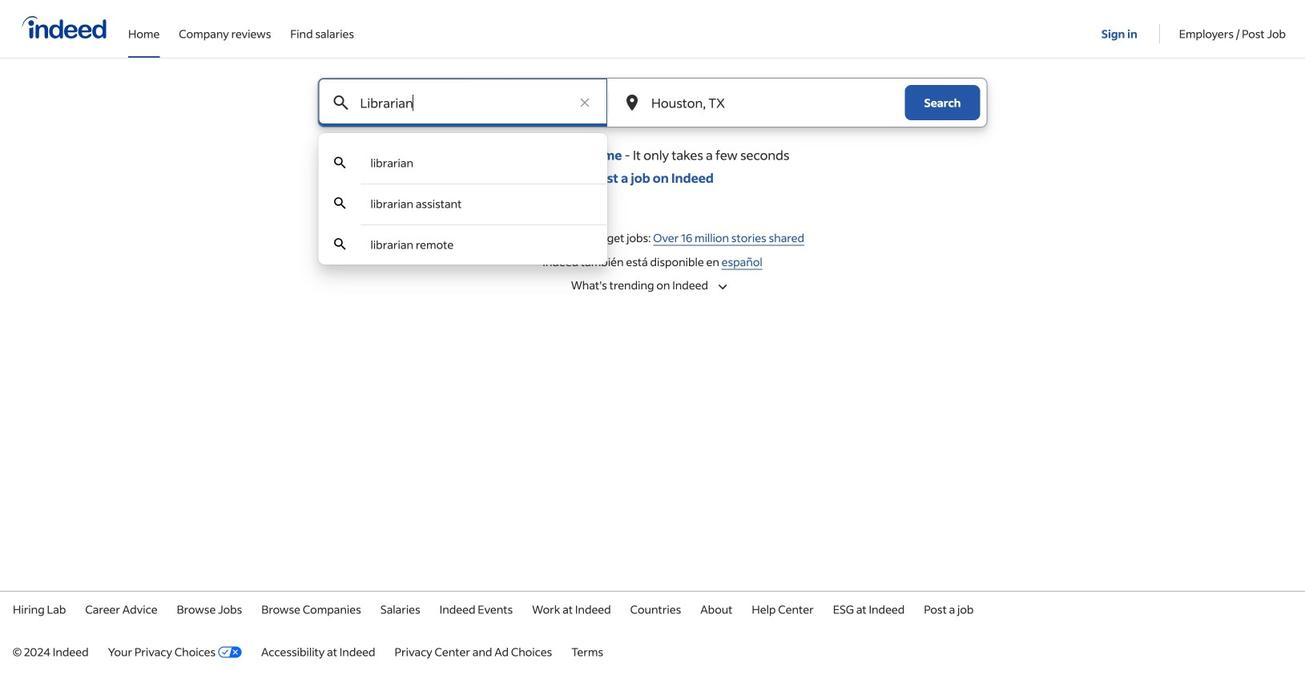 Task type: vqa. For each thing, say whether or not it's contained in the screenshot.
search: Job title, keywords, or company "text field"
yes



Task type: locate. For each thing, give the bounding box(es) containing it.
search: Job title, keywords, or company text field
[[357, 79, 569, 127]]

main content
[[0, 78, 1306, 297]]

search suggestions list box
[[319, 143, 608, 265]]

section
[[0, 222, 1306, 277]]

clear what input image
[[577, 95, 593, 111]]

None search field
[[305, 78, 1001, 265]]

Edit location text field
[[649, 79, 873, 127]]



